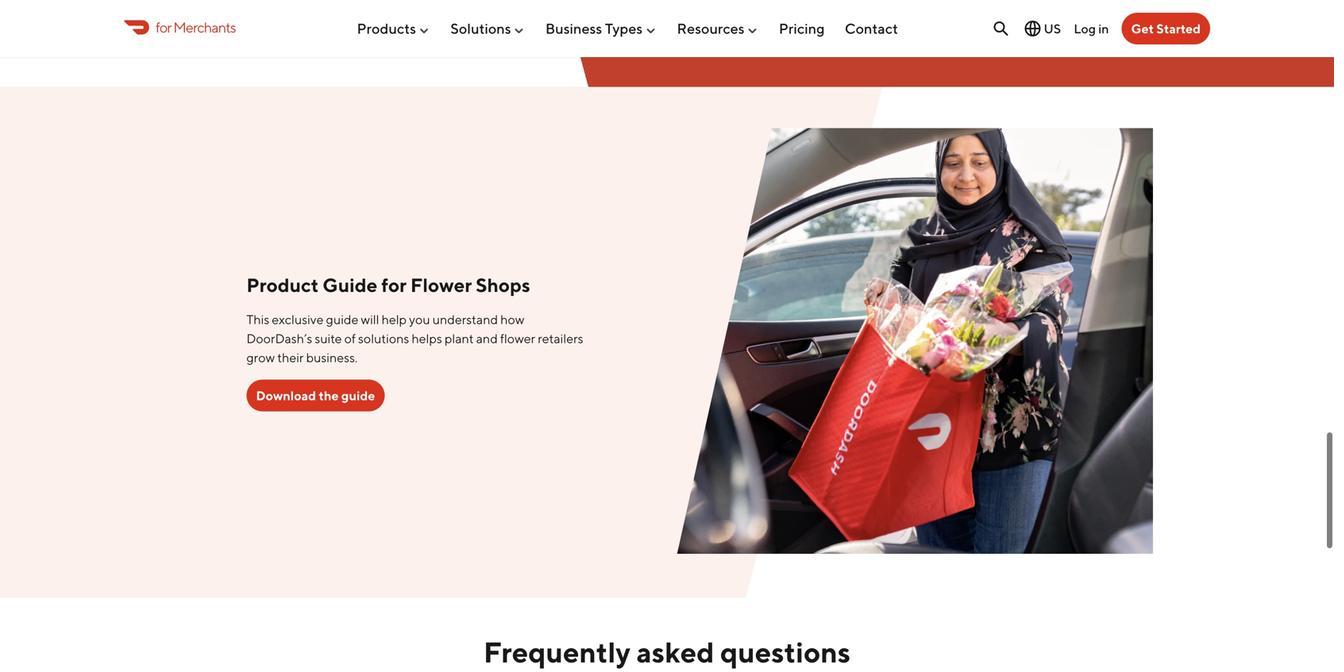 Task type: locate. For each thing, give the bounding box(es) containing it.
1 horizontal spatial for
[[381, 274, 407, 297]]

for merchants
[[156, 19, 236, 36]]

guide right the
[[341, 388, 375, 403]]

for
[[156, 19, 171, 36], [381, 274, 407, 297]]

resources
[[677, 20, 745, 37]]

help
[[382, 312, 407, 327]]

their
[[277, 350, 304, 365]]

log in link
[[1074, 21, 1109, 36]]

for up the help
[[381, 274, 407, 297]]

get started button
[[1122, 13, 1210, 44]]

guide up of
[[326, 312, 358, 327]]

frequently
[[484, 636, 631, 669]]

us
[[1044, 21, 1061, 36]]

suite
[[315, 331, 342, 346]]

guide inside the download the guide link
[[341, 388, 375, 403]]

asked
[[636, 636, 714, 669]]

solutions
[[358, 331, 409, 346]]

get started
[[1131, 21, 1201, 36]]

flower
[[411, 274, 472, 297]]

guide for exclusive
[[326, 312, 358, 327]]

guide inside this exclusive guide will help you understand how doordash's suite of solutions helps plant and flower retailers grow their business.
[[326, 312, 358, 327]]

get
[[1131, 21, 1154, 36]]

started
[[1157, 21, 1201, 36]]

solutions link
[[450, 14, 525, 43]]

contact
[[845, 20, 898, 37]]

will
[[361, 312, 379, 327]]

contact link
[[845, 14, 898, 43]]

0 vertical spatial guide
[[326, 312, 358, 327]]

guide
[[323, 274, 377, 297]]

products link
[[357, 14, 430, 43]]

guide
[[326, 312, 358, 327], [341, 388, 375, 403]]

log in
[[1074, 21, 1109, 36]]

for left the merchants
[[156, 19, 171, 36]]

questions
[[720, 636, 851, 669]]

types
[[605, 20, 643, 37]]

0 horizontal spatial for
[[156, 19, 171, 36]]

exclusive
[[272, 312, 324, 327]]

business types link
[[545, 14, 657, 43]]

download the guide
[[256, 388, 375, 403]]

1 vertical spatial guide
[[341, 388, 375, 403]]

this
[[247, 312, 269, 327]]



Task type: vqa. For each thing, say whether or not it's contained in the screenshot.
the Can
no



Task type: describe. For each thing, give the bounding box(es) containing it.
merchants
[[173, 19, 236, 36]]

flower
[[500, 331, 535, 346]]

business.
[[306, 350, 358, 365]]

pricing
[[779, 20, 825, 37]]

and
[[476, 331, 498, 346]]

download
[[256, 388, 316, 403]]

download the guide link
[[247, 380, 385, 412]]

in
[[1099, 21, 1109, 36]]

of
[[344, 331, 356, 346]]

products
[[357, 20, 416, 37]]

resources link
[[677, 14, 759, 43]]

log
[[1074, 21, 1096, 36]]

plant
[[445, 331, 474, 346]]

helps
[[412, 331, 442, 346]]

retailers
[[538, 331, 583, 346]]

guide for the
[[341, 388, 375, 403]]

globe line image
[[1023, 19, 1042, 38]]

0 vertical spatial for
[[156, 19, 171, 36]]

the
[[319, 388, 339, 403]]

product
[[247, 274, 319, 297]]

understand
[[433, 312, 498, 327]]

pricing link
[[779, 14, 825, 43]]

1 vertical spatial for
[[381, 274, 407, 297]]

solutions
[[450, 20, 511, 37]]

you
[[409, 312, 430, 327]]

woman exiting car with doordash bag of flowers image
[[677, 128, 1153, 554]]

this exclusive guide will help you understand how doordash's suite of solutions helps plant and flower retailers grow their business.
[[247, 312, 583, 365]]

business types
[[545, 20, 643, 37]]

grow
[[247, 350, 275, 365]]

frequently asked questions
[[484, 636, 851, 669]]

business
[[545, 20, 602, 37]]

shops
[[476, 274, 530, 297]]

doordash's
[[247, 331, 312, 346]]

how
[[500, 312, 525, 327]]

for merchants link
[[124, 17, 236, 38]]

product guide for flower shops
[[247, 274, 530, 297]]



